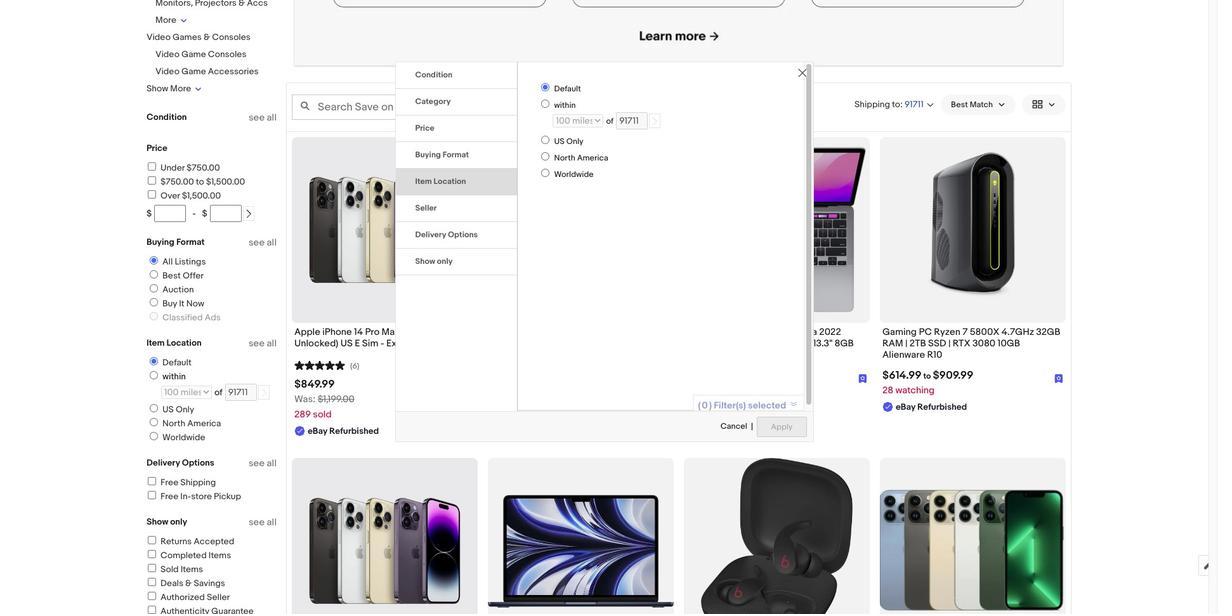Task type: describe. For each thing, give the bounding box(es) containing it.
ebay for $169.00
[[504, 406, 524, 416]]

0 vertical spatial default radio
[[542, 83, 550, 91]]

0 horizontal spatial only
[[170, 517, 187, 527]]

free for free in-store pickup
[[161, 491, 179, 502]]

1 horizontal spatial delivery
[[415, 230, 446, 240]]

classified ads
[[162, 312, 221, 323]]

apple macbook pro mneh3ll/a 2022 apple m2 chip   10gpu/8cpu 13.3" 8gb 256gb ssd
[[687, 326, 854, 361]]

excellent
[[387, 338, 426, 350]]

0 horizontal spatial item location
[[147, 338, 202, 348]]

32gb
[[1037, 326, 1061, 338]]

4tb
[[516, 338, 534, 350]]

Over $1,500.00 checkbox
[[148, 190, 156, 199]]

apple iphone 14 pro max 256gb ( unlocked)  us e sim - excellent
[[295, 326, 437, 350]]

1 vertical spatial location
[[167, 338, 202, 348]]

accessories
[[208, 66, 259, 77]]

1 horizontal spatial buying
[[415, 150, 441, 160]]

0 horizontal spatial options
[[182, 458, 214, 468]]

2 game from the top
[[182, 66, 206, 77]]

all for show only
[[267, 517, 277, 529]]

location inside tab list
[[434, 176, 466, 186]]

US Only radio
[[542, 136, 550, 144]]

Returns Accepted checkbox
[[148, 536, 156, 545]]

america for the top north america option
[[577, 153, 609, 163]]

0 vertical spatial consoles
[[212, 32, 251, 43]]

accepted
[[194, 536, 234, 547]]

completed items link
[[146, 550, 231, 561]]

Authorized Seller checkbox
[[148, 592, 156, 600]]

over $1,500.00 link
[[146, 190, 221, 201]]

0 vertical spatial condition
[[415, 70, 453, 80]]

savings
[[194, 578, 225, 589]]

Worldwide radio
[[150, 432, 158, 441]]

free inside '$169.00 $982.86 free shipping'
[[491, 389, 510, 401]]

1 horizontal spatial price
[[415, 123, 435, 133]]

sold items link
[[146, 564, 203, 575]]

all for condition
[[267, 112, 277, 124]]

items for sold items
[[181, 564, 203, 575]]

(
[[434, 326, 437, 338]]

all
[[162, 256, 173, 267]]

13.3"
[[814, 338, 833, 350]]

$614.99
[[883, 370, 922, 382]]

0 vertical spatial of
[[606, 116, 614, 126]]

worldwide for worldwide radio on the top left
[[554, 170, 594, 180]]

r10
[[928, 349, 943, 361]]

ssd,
[[536, 338, 556, 350]]

1 game from the top
[[182, 49, 206, 60]]

1 vertical spatial buying
[[147, 237, 174, 248]]

all for buying format
[[267, 237, 277, 249]]

apple iphone 14 pro max 128gb ( unlocked)  us e sim - excellent image
[[292, 458, 478, 614]]

computer
[[549, 326, 593, 338]]

$849.99
[[295, 378, 335, 391]]

$169.00 $982.86 free shipping
[[491, 358, 550, 401]]

it
[[179, 298, 185, 309]]

4.7ghz
[[1002, 326, 1035, 338]]

us inside apple iphone 14 pro max 256gb ( unlocked)  us e sim - excellent
[[341, 338, 353, 350]]

show inside tab list
[[415, 256, 435, 266]]

& inside video games & consoles video game consoles video game accessories
[[204, 32, 210, 43]]

close image
[[798, 68, 807, 77]]

$750.00 to $1,500.00 link
[[146, 176, 245, 187]]

geek squad certified refurbished beats fit pro true wireless noise cancelling... image
[[701, 458, 853, 614]]

0 vertical spatial -
[[192, 208, 196, 219]]

0 horizontal spatial &
[[185, 578, 192, 589]]

completed
[[161, 550, 207, 561]]

3080
[[973, 338, 996, 350]]

1 horizontal spatial format
[[443, 150, 469, 160]]

items for completed items
[[209, 550, 231, 561]]

1 vertical spatial delivery
[[147, 458, 180, 468]]

1 vertical spatial show only
[[147, 517, 187, 527]]

1 | from the left
[[906, 338, 908, 350]]

7
[[963, 326, 968, 338]]

ads
[[205, 312, 221, 323]]

11
[[600, 338, 607, 350]]

m2
[[715, 338, 728, 350]]

0 horizontal spatial default radio
[[150, 357, 158, 366]]

2 | from the left
[[949, 338, 951, 350]]

cancel button
[[720, 416, 748, 438]]

us only for us only option
[[554, 136, 584, 146]]

8gb
[[835, 338, 854, 350]]

within radio
[[542, 100, 550, 108]]

video game consoles link
[[156, 49, 247, 60]]

over
[[161, 190, 180, 201]]

free shipping link
[[146, 477, 216, 488]]

pro inside apple iphone 14 pro max 256gb ( unlocked)  us e sim - excellent
[[365, 326, 380, 338]]

ryzen
[[935, 326, 961, 338]]

0 vertical spatial $1,500.00
[[206, 176, 245, 187]]

28
[[883, 385, 894, 397]]

apple macbook air mly33ll/a 2022 13.6" 8cpu/8gpu apple m2 chip 8gb/256gb ssd image
[[488, 495, 674, 608]]

was: inside $849.99 was: $1,199.00 289 sold
[[295, 394, 316, 406]]

to for $750.00
[[196, 176, 204, 187]]

apple iphone 14 pro max 256gb ( unlocked)  us e sim - excellent image
[[292, 137, 478, 323]]

1 horizontal spatial item location
[[415, 176, 466, 186]]

1 vertical spatial more
[[170, 83, 191, 94]]

worldwide link
[[145, 432, 208, 443]]

refurbished for $849.99
[[329, 426, 379, 437]]

0 vertical spatial only
[[437, 256, 453, 266]]

91711 text field
[[616, 112, 648, 130]]

pickup
[[214, 491, 241, 502]]

apple iphone 13 pro max  256gb unlocked - excellent image
[[880, 481, 1066, 614]]

ram
[[883, 338, 904, 350]]

north america link
[[145, 418, 224, 429]]

$ for maximum value text box at the top of the page
[[202, 208, 207, 219]]

1 vertical spatial of
[[215, 387, 223, 398]]

5 out of 5 stars image
[[295, 359, 345, 371]]

64gb
[[646, 326, 671, 338]]

or
[[609, 338, 617, 350]]

dell
[[491, 326, 508, 338]]

video game accessories link
[[156, 66, 259, 77]]

26,362 results
[[590, 101, 649, 112]]

All Listings radio
[[150, 256, 158, 265]]

within for within radio on the left of the page
[[554, 100, 576, 111]]

Free In-store Pickup checkbox
[[148, 491, 156, 500]]

26,362
[[590, 101, 617, 112]]

e
[[355, 338, 360, 350]]

cancel
[[721, 421, 748, 432]]

$ for minimum value text field
[[147, 208, 152, 219]]

see all button for condition
[[249, 112, 277, 124]]

dell desktop computer pc i7, up to 64gb ram, 4tb ssd, windows 11 or 10, wifi bt link
[[491, 326, 672, 353]]

tab list containing condition
[[396, 62, 518, 275]]

0 vertical spatial default
[[554, 84, 581, 94]]

unlocked)
[[295, 338, 339, 350]]

$982.86
[[514, 373, 550, 385]]

apple iphone 14 pro max 256gb ( unlocked)  us e sim - excellent link
[[295, 326, 475, 353]]

pro inside apple macbook pro mneh3ll/a 2022 apple m2 chip   10gpu/8cpu 13.3" 8gb 256gb ssd
[[758, 326, 772, 338]]

1 vertical spatial item
[[147, 338, 165, 348]]

see all button for buying format
[[249, 237, 277, 249]]

authorized
[[161, 592, 205, 603]]

dell desktop computer pc i7, up to 64gb ram, 4tb ssd, windows 11 or 10, wifi bt
[[491, 326, 671, 350]]

Buy It Now radio
[[150, 298, 158, 307]]

pc inside dell desktop computer pc i7, up to 64gb ram, 4tb ssd, windows 11 or 10, wifi bt
[[596, 326, 609, 338]]

0 horizontal spatial north america radio
[[150, 418, 158, 427]]

2tb
[[910, 338, 927, 350]]

returns
[[161, 536, 192, 547]]

apple for apple macbook pro mneh3ll/a 2022 apple m2 chip   10gpu/8cpu 13.3" 8gb 256gb ssd
[[687, 326, 713, 338]]

Completed Items checkbox
[[148, 550, 156, 559]]

best offer link
[[145, 270, 206, 281]]

Maximum Value text field
[[210, 205, 242, 222]]

buy it now link
[[145, 298, 207, 309]]

category
[[415, 96, 451, 107]]

us for us only radio
[[162, 404, 174, 415]]

1 vertical spatial $750.00
[[161, 176, 194, 187]]

gaming pc ryzen 7 5800x 4.7ghz 32gb ram | 2tb ssd | rtx 3080 10gb alienware r10 link
[[883, 326, 1064, 365]]

show more
[[147, 83, 191, 94]]

28 watching
[[883, 385, 935, 397]]

shipping
[[512, 389, 549, 401]]

worldwide for worldwide option
[[162, 432, 205, 443]]

apple macbook pro mneh3ll/a 2022 apple m2 chip   10gpu/8cpu 13.3" 8gb 256gb ssd link
[[687, 326, 868, 365]]

buy
[[162, 298, 177, 309]]

0 vertical spatial north america radio
[[542, 152, 550, 161]]

sold items
[[161, 564, 203, 575]]

to for $614.99
[[924, 372, 932, 382]]

macbook
[[715, 326, 756, 338]]

ebay refurbished for $849.99
[[308, 426, 379, 437]]

show more button
[[147, 83, 202, 94]]

Sold Items checkbox
[[148, 564, 156, 573]]

0 vertical spatial video
[[147, 32, 171, 43]]

see all for item location
[[249, 338, 277, 350]]

$169.00
[[491, 358, 529, 371]]

Apply submit
[[757, 417, 807, 437]]

289
[[295, 409, 311, 421]]

0 vertical spatial show
[[147, 83, 168, 94]]

- inside apple iphone 14 pro max 256gb ( unlocked)  us e sim - excellent
[[381, 338, 384, 350]]

alienware
[[883, 349, 926, 361]]

chip
[[730, 338, 751, 350]]

watching
[[896, 385, 935, 397]]

1 vertical spatial price
[[147, 143, 168, 154]]

windows
[[558, 338, 598, 350]]

see all button for show only
[[249, 517, 277, 529]]

ebay down 954
[[700, 417, 720, 428]]

see all button for delivery options
[[249, 458, 277, 470]]

refurbished down $1,329.00
[[722, 417, 771, 428]]

sold
[[161, 564, 179, 575]]

video games & consoles video game consoles video game accessories
[[147, 32, 259, 77]]



Task type: locate. For each thing, give the bounding box(es) containing it.
sold right 954
[[706, 400, 724, 412]]

5 see all button from the top
[[249, 517, 277, 529]]

0 horizontal spatial sold
[[313, 409, 332, 421]]

1 horizontal spatial -
[[381, 338, 384, 350]]

ebay refurbished for $614.99
[[896, 402, 968, 413]]

ssd
[[929, 338, 947, 350], [719, 349, 737, 361]]

2 see all from the top
[[249, 237, 277, 249]]

see for delivery options
[[249, 458, 265, 470]]

1 horizontal spatial within
[[554, 100, 576, 111]]

10gpu/8cpu
[[753, 338, 811, 350]]

Classified Ads radio
[[150, 312, 158, 321]]

2 see all button from the top
[[249, 237, 277, 249]]

north america radio down us only radio
[[150, 418, 158, 427]]

ebay refurbished down $1,199.00
[[308, 426, 379, 437]]

0 horizontal spatial pc
[[596, 326, 609, 338]]

1 vertical spatial within
[[162, 371, 186, 382]]

$750.00 to $1,500.00
[[161, 176, 245, 187]]

authorized seller
[[161, 592, 230, 603]]

see all for show only
[[249, 517, 277, 529]]

only for us only option
[[567, 136, 584, 146]]

north america down 26,362
[[554, 153, 609, 163]]

refurbished down shipping
[[526, 406, 575, 416]]

1 vertical spatial consoles
[[208, 49, 247, 60]]

sold inside was: $1,329.00 954 sold
[[706, 400, 724, 412]]

in-
[[180, 491, 191, 502]]

0 vertical spatial to
[[196, 176, 204, 187]]

2 see from the top
[[249, 237, 265, 249]]

returns accepted
[[161, 536, 234, 547]]

4 see all button from the top
[[249, 458, 277, 470]]

0 vertical spatial more
[[156, 15, 176, 25]]

deals & savings
[[161, 578, 225, 589]]

0 vertical spatial only
[[567, 136, 584, 146]]

us right us only radio
[[162, 404, 174, 415]]

free in-store pickup
[[161, 491, 241, 502]]

buying format down the category
[[415, 150, 469, 160]]

worldwide
[[554, 170, 594, 180], [162, 432, 205, 443]]

2 vertical spatial show
[[147, 517, 168, 527]]

0 vertical spatial 256gb
[[402, 326, 432, 338]]

2 pc from the left
[[919, 326, 932, 338]]

0 horizontal spatial was:
[[295, 394, 316, 406]]

pc left ryzen
[[919, 326, 932, 338]]

north america for the top north america option
[[554, 153, 609, 163]]

0 vertical spatial buying format
[[415, 150, 469, 160]]

auction
[[162, 284, 194, 295]]

0 vertical spatial north america
[[554, 153, 609, 163]]

america up "worldwide" link
[[187, 418, 221, 429]]

free right free shipping option
[[161, 477, 179, 488]]

0 horizontal spatial america
[[187, 418, 221, 429]]

256gb inside apple macbook pro mneh3ll/a 2022 apple m2 chip   10gpu/8cpu 13.3" 8gb 256gb ssd
[[687, 349, 717, 361]]

ebay refurbished image
[[295, 0, 1064, 65]]

condition up the category
[[415, 70, 453, 80]]

deals
[[161, 578, 183, 589]]

more up games
[[156, 15, 176, 25]]

apple macbook pro mneh3ll/a 2022 apple m2 chip   10gpu/8cpu 13.3" 8gb 256gb ssd image
[[684, 144, 870, 316]]

buy it now
[[162, 298, 204, 309]]

us only link
[[145, 404, 197, 415]]

buying up all listings "option"
[[147, 237, 174, 248]]

954
[[687, 400, 704, 412]]

format up 'listings' at the top left of the page
[[176, 237, 205, 248]]

all for delivery options
[[267, 458, 277, 470]]

3 see from the top
[[249, 338, 265, 350]]

format
[[443, 150, 469, 160], [176, 237, 205, 248]]

now
[[186, 298, 204, 309]]

condition
[[415, 70, 453, 80], [147, 112, 187, 123]]

1 vertical spatial us only
[[162, 404, 194, 415]]

only right us only option
[[567, 136, 584, 146]]

US Only radio
[[150, 404, 158, 413]]

within right within radio on the left of the page
[[554, 100, 576, 111]]

Deals & Savings checkbox
[[148, 578, 156, 587]]

to up watching
[[924, 372, 932, 382]]

us
[[554, 136, 565, 146], [341, 338, 353, 350], [162, 404, 174, 415]]

see all button for item location
[[249, 338, 277, 350]]

0 vertical spatial item
[[415, 176, 432, 186]]

buying format up 'all listings' "link"
[[147, 237, 205, 248]]

91711 text field
[[225, 384, 257, 401]]

free shipping
[[161, 477, 216, 488]]

Free Shipping checkbox
[[148, 477, 156, 486]]

to up over $1,500.00
[[196, 176, 204, 187]]

5 all from the top
[[267, 517, 277, 529]]

0 vertical spatial us only
[[554, 136, 584, 146]]

refurbished for $169.00
[[526, 406, 575, 416]]

$849.99 was: $1,199.00 289 sold
[[295, 378, 355, 421]]

$750.00 up $750.00 to $1,500.00
[[187, 162, 220, 173]]

free left in-
[[161, 491, 179, 502]]

price down the category
[[415, 123, 435, 133]]

sold right 289 on the bottom of the page
[[313, 409, 332, 421]]

1 horizontal spatial us only
[[554, 136, 584, 146]]

- down over $1,500.00
[[192, 208, 196, 219]]

4 see from the top
[[249, 458, 265, 470]]

ebay down 289 on the bottom of the page
[[308, 426, 328, 437]]

within down the default link
[[162, 371, 186, 382]]

1 vertical spatial condition
[[147, 112, 187, 123]]

only up north america link
[[176, 404, 194, 415]]

default radio up within option
[[150, 357, 158, 366]]

video down games
[[156, 49, 180, 60]]

1 vertical spatial 256gb
[[687, 349, 717, 361]]

us only for us only radio
[[162, 404, 194, 415]]

rtx
[[953, 338, 971, 350]]

delivery
[[415, 230, 446, 240], [147, 458, 180, 468]]

delivery options
[[415, 230, 478, 240], [147, 458, 214, 468]]

auction link
[[145, 284, 196, 295]]

3 see all button from the top
[[249, 338, 277, 350]]

ebay refurbished down watching
[[896, 402, 968, 413]]

$1,199.00
[[318, 394, 355, 406]]

$1,500.00
[[206, 176, 245, 187], [182, 190, 221, 201]]

item location
[[415, 176, 466, 186], [147, 338, 202, 348]]

10gb
[[998, 338, 1021, 350]]

apple
[[295, 326, 320, 338], [687, 326, 713, 338], [687, 338, 713, 350]]

free in-store pickup link
[[146, 491, 241, 502]]

north america radio down us only option
[[542, 152, 550, 161]]

4 all from the top
[[267, 458, 277, 470]]

& up video game consoles link
[[204, 32, 210, 43]]

0 horizontal spatial worldwide
[[162, 432, 205, 443]]

North America radio
[[542, 152, 550, 161], [150, 418, 158, 427]]

1 horizontal spatial location
[[434, 176, 466, 186]]

1 vertical spatial video
[[156, 49, 180, 60]]

0 horizontal spatial item
[[147, 338, 165, 348]]

0 horizontal spatial north
[[162, 418, 185, 429]]

3 see all from the top
[[249, 338, 277, 350]]

items up deals & savings
[[181, 564, 203, 575]]

5800x
[[970, 326, 1000, 338]]

4 see all from the top
[[249, 458, 277, 470]]

1 vertical spatial only
[[176, 404, 194, 415]]

$750.00 down under
[[161, 176, 194, 187]]

ebay refurbished down was: $1,329.00 954 sold
[[700, 417, 771, 428]]

256gb left chip
[[687, 349, 717, 361]]

0 vertical spatial format
[[443, 150, 469, 160]]

to
[[196, 176, 204, 187], [635, 326, 644, 338], [924, 372, 932, 382]]

wifi
[[633, 338, 652, 350]]

format down the category
[[443, 150, 469, 160]]

| left 2tb
[[906, 338, 908, 350]]

classified ads link
[[145, 312, 223, 323]]

1 horizontal spatial show only
[[415, 256, 453, 266]]

best
[[162, 270, 181, 281]]

see all for delivery options
[[249, 458, 277, 470]]

sold inside $849.99 was: $1,199.00 289 sold
[[313, 409, 332, 421]]

0 horizontal spatial $
[[147, 208, 152, 219]]

|
[[906, 338, 908, 350], [949, 338, 951, 350]]

all for item location
[[267, 338, 277, 350]]

0 horizontal spatial only
[[176, 404, 194, 415]]

within radio
[[150, 371, 158, 380]]

of left 91711 text field
[[215, 387, 223, 398]]

was:
[[687, 385, 708, 397], [295, 394, 316, 406]]

1 horizontal spatial america
[[577, 153, 609, 163]]

1 vertical spatial format
[[176, 237, 205, 248]]

apple inside apple iphone 14 pro max 256gb ( unlocked)  us e sim - excellent
[[295, 326, 320, 338]]

see for item location
[[249, 338, 265, 350]]

was: up 954
[[687, 385, 708, 397]]

default
[[554, 84, 581, 94], [162, 357, 192, 368]]

dell desktop computer pc i7, up to 64gb ram, 4tb ssd, windows 11 or 10, wifi bt image
[[488, 137, 674, 323]]

1 pro from the left
[[365, 326, 380, 338]]

items down accepted
[[209, 550, 231, 561]]

us only up north america link
[[162, 404, 194, 415]]

1 horizontal spatial us
[[341, 338, 353, 350]]

was: inside was: $1,329.00 954 sold
[[687, 385, 708, 397]]

see all for buying format
[[249, 237, 277, 249]]

buying
[[415, 150, 441, 160], [147, 237, 174, 248]]

0 horizontal spatial show only
[[147, 517, 187, 527]]

refurbished down watching
[[918, 402, 968, 413]]

1 horizontal spatial item
[[415, 176, 432, 186]]

pc left i7,
[[596, 326, 609, 338]]

0 horizontal spatial seller
[[207, 592, 230, 603]]

Auction radio
[[150, 284, 158, 293]]

5 see all from the top
[[249, 517, 277, 529]]

1 see from the top
[[249, 112, 265, 124]]

see all
[[249, 112, 277, 124], [249, 237, 277, 249], [249, 338, 277, 350], [249, 458, 277, 470], [249, 517, 277, 529]]

us only right us only option
[[554, 136, 584, 146]]

0 horizontal spatial delivery
[[147, 458, 180, 468]]

1 vertical spatial game
[[182, 66, 206, 77]]

[object undefined] image
[[859, 372, 868, 383], [1055, 372, 1064, 383], [1055, 374, 1064, 383]]

$750.00 to $1,500.00 checkbox
[[148, 176, 156, 185]]

0 horizontal spatial delivery options
[[147, 458, 214, 468]]

-
[[192, 208, 196, 219], [381, 338, 384, 350]]

0 vertical spatial delivery options
[[415, 230, 478, 240]]

of down 26,362
[[606, 116, 614, 126]]

within for within option
[[162, 371, 186, 382]]

iphone
[[323, 326, 352, 338]]

0 horizontal spatial within
[[162, 371, 186, 382]]

$ down over $1,500.00 option
[[147, 208, 152, 219]]

2 $ from the left
[[202, 208, 207, 219]]

see for condition
[[249, 112, 265, 124]]

under
[[161, 162, 185, 173]]

& up authorized seller link
[[185, 578, 192, 589]]

2 vertical spatial to
[[924, 372, 932, 382]]

1 $ from the left
[[147, 208, 152, 219]]

more down video game accessories link
[[170, 83, 191, 94]]

north america for the left north america option
[[162, 418, 221, 429]]

all listings link
[[145, 256, 208, 267]]

1 horizontal spatial sold
[[706, 400, 724, 412]]

only for us only radio
[[176, 404, 194, 415]]

0 horizontal spatial 256gb
[[402, 326, 432, 338]]

1 horizontal spatial seller
[[415, 203, 437, 213]]

default radio up within radio on the left of the page
[[542, 83, 550, 91]]

submit price range image
[[244, 210, 253, 219]]

2 horizontal spatial us
[[554, 136, 565, 146]]

2 pro from the left
[[758, 326, 772, 338]]

ssd right 2tb
[[929, 338, 947, 350]]

ssd down macbook
[[719, 349, 737, 361]]

game down video game consoles link
[[182, 66, 206, 77]]

$614.99 to $909.99
[[883, 370, 974, 382]]

us right us only option
[[554, 136, 565, 146]]

Under $750.00 checkbox
[[148, 162, 156, 171]]

pro right 14
[[365, 326, 380, 338]]

north america
[[554, 153, 609, 163], [162, 418, 221, 429]]

1 horizontal spatial pc
[[919, 326, 932, 338]]

north america up "worldwide" link
[[162, 418, 221, 429]]

worldwide right worldwide radio on the top left
[[554, 170, 594, 180]]

0 vertical spatial options
[[448, 230, 478, 240]]

0 horizontal spatial pro
[[365, 326, 380, 338]]

pro
[[365, 326, 380, 338], [758, 326, 772, 338]]

see all for condition
[[249, 112, 277, 124]]

256gb
[[402, 326, 432, 338], [687, 349, 717, 361]]

ebay refurbished down shipping
[[504, 406, 575, 416]]

0 vertical spatial north
[[554, 153, 576, 163]]

america down 26,362
[[577, 153, 609, 163]]

1 vertical spatial to
[[635, 326, 644, 338]]

1 vertical spatial buying format
[[147, 237, 205, 248]]

ebay refurbished
[[896, 402, 968, 413], [504, 406, 575, 416], [700, 417, 771, 428], [308, 426, 379, 437]]

0 horizontal spatial default
[[162, 357, 192, 368]]

games
[[173, 32, 202, 43]]

ebay refurbished for $169.00
[[504, 406, 575, 416]]

| left rtx
[[949, 338, 951, 350]]

apple for apple iphone 14 pro max 256gb ( unlocked)  us e sim - excellent
[[295, 326, 320, 338]]

us for us only option
[[554, 136, 565, 146]]

buying format
[[415, 150, 469, 160], [147, 237, 205, 248]]

results
[[619, 101, 649, 112]]

10,
[[619, 338, 631, 350]]

256gb left (
[[402, 326, 432, 338]]

ebay for $614.99
[[896, 402, 916, 413]]

0 vertical spatial $750.00
[[187, 162, 220, 173]]

1 pc from the left
[[596, 326, 609, 338]]

refurbished for $614.99
[[918, 402, 968, 413]]

1 vertical spatial item location
[[147, 338, 202, 348]]

0 horizontal spatial ssd
[[719, 349, 737, 361]]

1 all from the top
[[267, 112, 277, 124]]

game down video games & consoles link
[[182, 49, 206, 60]]

0 vertical spatial items
[[209, 550, 231, 561]]

tab list
[[396, 62, 518, 275]]

1 horizontal spatial to
[[635, 326, 644, 338]]

0 vertical spatial delivery
[[415, 230, 446, 240]]

5 see from the top
[[249, 517, 265, 529]]

worldwide down north america link
[[162, 432, 205, 443]]

$1,500.00 down $750.00 to $1,500.00
[[182, 190, 221, 201]]

$1,500.00 up maximum value text box at the top of the page
[[206, 176, 245, 187]]

see for show only
[[249, 517, 265, 529]]

0 vertical spatial buying
[[415, 150, 441, 160]]

price up under $750.00 checkbox
[[147, 143, 168, 154]]

0 vertical spatial free
[[491, 389, 510, 401]]

shipping
[[180, 477, 216, 488]]

0 vertical spatial &
[[204, 32, 210, 43]]

Worldwide radio
[[542, 169, 550, 177]]

us only
[[554, 136, 584, 146], [162, 404, 194, 415]]

ssd inside apple macbook pro mneh3ll/a 2022 apple m2 chip   10gpu/8cpu 13.3" 8gb 256gb ssd
[[719, 349, 737, 361]]

ebay down shipping
[[504, 406, 524, 416]]

0 vertical spatial us
[[554, 136, 565, 146]]

1 horizontal spatial items
[[209, 550, 231, 561]]

1 horizontal spatial 256gb
[[687, 349, 717, 361]]

2 vertical spatial video
[[156, 66, 180, 77]]

0 horizontal spatial us only
[[162, 404, 194, 415]]

1 see all from the top
[[249, 112, 277, 124]]

1 horizontal spatial only
[[567, 136, 584, 146]]

free left shipping
[[491, 389, 510, 401]]

0 vertical spatial america
[[577, 153, 609, 163]]

up
[[622, 326, 633, 338]]

Minimum Value text field
[[154, 205, 186, 222]]

only
[[437, 256, 453, 266], [170, 517, 187, 527]]

best offer
[[162, 270, 204, 281]]

america
[[577, 153, 609, 163], [187, 418, 221, 429]]

$909.99
[[933, 370, 974, 382]]

seller
[[415, 203, 437, 213], [207, 592, 230, 603]]

gaming pc ryzen 7 5800x 4.7ghz 32gb ram | 2tb ssd | rtx 3080 10gb alienware r10
[[883, 326, 1061, 361]]

1 vertical spatial us
[[341, 338, 353, 350]]

1 horizontal spatial default radio
[[542, 83, 550, 91]]

Best Offer radio
[[150, 270, 158, 279]]

pc
[[596, 326, 609, 338], [919, 326, 932, 338]]

2 all from the top
[[267, 237, 277, 249]]

3 all from the top
[[267, 338, 277, 350]]

0 horizontal spatial condition
[[147, 112, 187, 123]]

1 horizontal spatial options
[[448, 230, 478, 240]]

video down more button
[[147, 32, 171, 43]]

1 horizontal spatial delivery options
[[415, 230, 478, 240]]

buying down the category
[[415, 150, 441, 160]]

mneh3ll/a
[[774, 326, 818, 338]]

1 horizontal spatial was:
[[687, 385, 708, 397]]

north
[[554, 153, 576, 163], [162, 418, 185, 429]]

- right sim
[[381, 338, 384, 350]]

0 vertical spatial location
[[434, 176, 466, 186]]

ebay for $849.99
[[308, 426, 328, 437]]

Default radio
[[542, 83, 550, 91], [150, 357, 158, 366]]

ebay down 28 watching
[[896, 402, 916, 413]]

refurbished down $1,199.00
[[329, 426, 379, 437]]

see for buying format
[[249, 237, 265, 249]]

Authenticity Guarantee checkbox
[[148, 606, 156, 614]]

options
[[448, 230, 478, 240], [182, 458, 214, 468]]

0 horizontal spatial buying format
[[147, 237, 205, 248]]

[object undefined] image
[[859, 374, 868, 383]]

video up show more
[[156, 66, 180, 77]]

None text field
[[295, 0, 1064, 66]]

was: $1,329.00 954 sold
[[687, 385, 750, 412]]

(6)
[[350, 361, 360, 371]]

us left e
[[341, 338, 353, 350]]

default link
[[145, 357, 194, 368]]

pc inside gaming pc ryzen 7 5800x 4.7ghz 32gb ram | 2tb ssd | rtx 3080 10gb alienware r10
[[919, 326, 932, 338]]

to inside dell desktop computer pc i7, up to 64gb ram, 4tb ssd, windows 11 or 10, wifi bt
[[635, 326, 644, 338]]

0 vertical spatial within
[[554, 100, 576, 111]]

1 vertical spatial $1,500.00
[[182, 190, 221, 201]]

1 vertical spatial &
[[185, 578, 192, 589]]

under $750.00
[[161, 162, 220, 173]]

condition down show more
[[147, 112, 187, 123]]

$ left maximum value text box at the top of the page
[[202, 208, 207, 219]]

go image
[[259, 389, 268, 398]]

returns accepted link
[[146, 536, 234, 547]]

1 vertical spatial show
[[415, 256, 435, 266]]

ssd inside gaming pc ryzen 7 5800x 4.7ghz 32gb ram | 2tb ssd | rtx 3080 10gb alienware r10
[[929, 338, 947, 350]]

0 vertical spatial seller
[[415, 203, 437, 213]]

256gb inside apple iphone 14 pro max 256gb ( unlocked)  us e sim - excellent
[[402, 326, 432, 338]]

to right up
[[635, 326, 644, 338]]

14
[[354, 326, 363, 338]]

0 vertical spatial worldwide
[[554, 170, 594, 180]]

1 vertical spatial default
[[162, 357, 192, 368]]

max
[[382, 326, 400, 338]]

ram,
[[491, 338, 514, 350]]

to inside $614.99 to $909.99
[[924, 372, 932, 382]]

america for the left north america option
[[187, 418, 221, 429]]

1 horizontal spatial |
[[949, 338, 951, 350]]

north for the top north america option
[[554, 153, 576, 163]]

free for free shipping
[[161, 477, 179, 488]]

0 horizontal spatial of
[[215, 387, 223, 398]]

(6) link
[[295, 359, 360, 371]]

2022
[[820, 326, 842, 338]]

0 vertical spatial price
[[415, 123, 435, 133]]

1 see all button from the top
[[249, 112, 277, 124]]

gaming pc ryzen 7 5800x 4.7ghz 32gb ram | 2tb ssd | rtx 3080 10gb alienware r10 image
[[880, 137, 1066, 323]]

all listings
[[162, 256, 206, 267]]

1 vertical spatial north america radio
[[150, 418, 158, 427]]

pro right chip
[[758, 326, 772, 338]]

0 horizontal spatial us
[[162, 404, 174, 415]]

consoles
[[212, 32, 251, 43], [208, 49, 247, 60]]

was: up 289 on the bottom of the page
[[295, 394, 316, 406]]

north for the left north america option
[[162, 418, 185, 429]]



Task type: vqa. For each thing, say whether or not it's contained in the screenshot.
months at the bottom of the page
no



